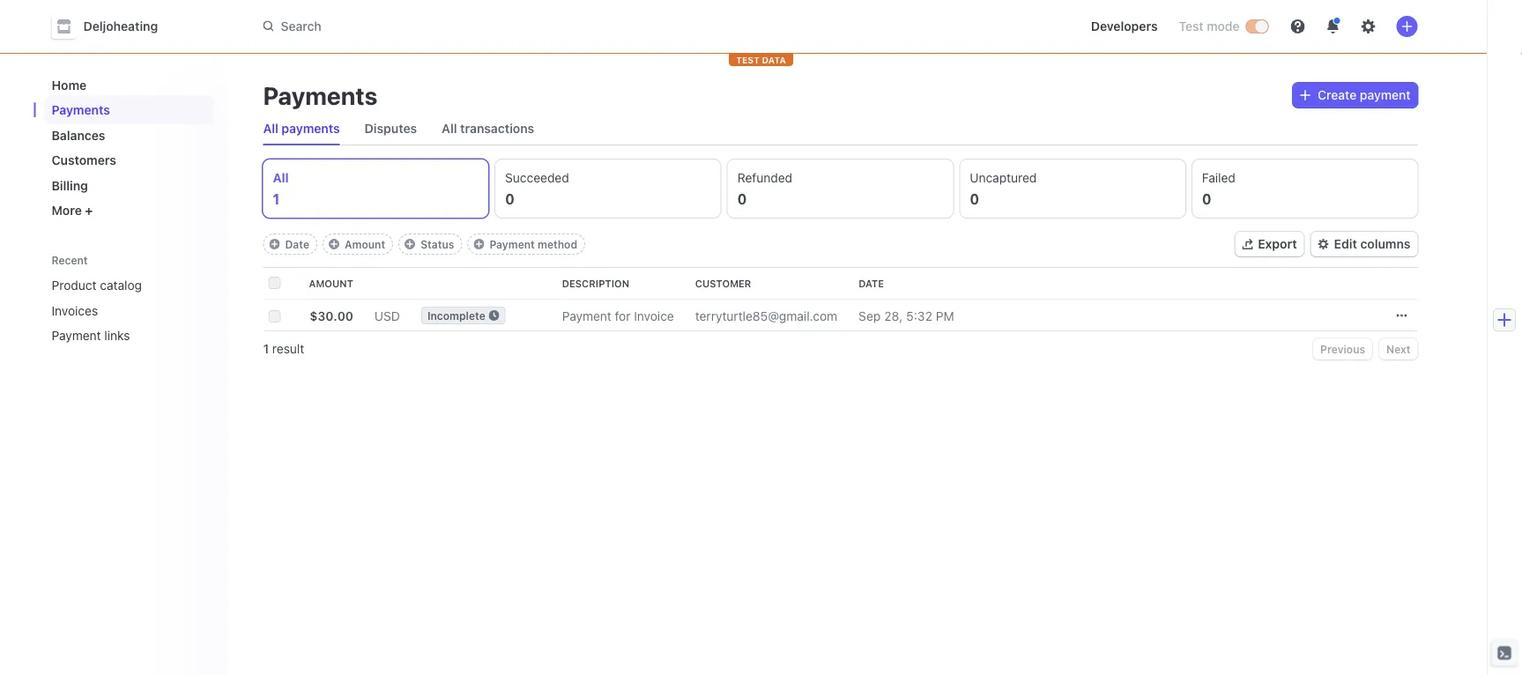 Task type: describe. For each thing, give the bounding box(es) containing it.
1 result
[[263, 342, 304, 356]]

1 horizontal spatial payments
[[263, 81, 378, 110]]

tab list containing 1
[[263, 160, 1418, 218]]

all transactions
[[442, 121, 534, 136]]

invoices link
[[45, 296, 189, 325]]

recent element
[[34, 271, 228, 350]]

0 for uncaptured 0
[[970, 191, 979, 208]]

create payment button
[[1293, 83, 1418, 108]]

for
[[615, 308, 631, 323]]

customers link
[[45, 146, 214, 175]]

customer
[[695, 278, 751, 290]]

Search search field
[[253, 10, 750, 43]]

payments
[[282, 121, 340, 136]]

product catalog link
[[45, 271, 189, 300]]

product
[[52, 278, 97, 293]]

result
[[272, 342, 304, 356]]

payment method
[[490, 238, 577, 250]]

search
[[281, 19, 321, 33]]

succeeded
[[505, 171, 569, 185]]

incomplete link
[[421, 300, 562, 331]]

previous button
[[1313, 338, 1372, 360]]

terryturtle85@gmail.com
[[695, 308, 838, 323]]

failed
[[1202, 171, 1236, 185]]

add payment method image
[[474, 239, 484, 249]]

row actions image
[[1397, 310, 1407, 321]]

transactions
[[460, 121, 534, 136]]

more
[[52, 203, 82, 218]]

0 for refunded 0
[[737, 191, 747, 208]]

recent navigation links element
[[34, 246, 228, 350]]

add status image
[[405, 239, 415, 249]]

refunded 0
[[737, 171, 792, 208]]

amount inside toolbar
[[345, 238, 385, 250]]

next
[[1387, 343, 1411, 355]]

usd link
[[375, 301, 421, 330]]

date inside toolbar
[[285, 238, 309, 250]]

deljoheating button
[[52, 14, 176, 39]]

method
[[538, 238, 577, 250]]

sep 28, 5:32 pm link
[[859, 301, 1390, 330]]

customers
[[52, 153, 116, 167]]

catalog
[[100, 278, 142, 293]]

pin to navigation image for payment links
[[198, 329, 212, 343]]

export
[[1258, 237, 1297, 251]]

links
[[104, 328, 130, 343]]

core navigation links element
[[45, 71, 214, 225]]

recent
[[52, 254, 88, 266]]

developers link
[[1084, 12, 1165, 41]]

tab list containing all payments
[[256, 113, 1418, 145]]

disputes
[[365, 121, 417, 136]]

next button
[[1380, 338, 1418, 360]]

payment for payment for invoice
[[562, 308, 612, 323]]

product catalog
[[52, 278, 142, 293]]

incomplete
[[427, 309, 485, 322]]

previous
[[1320, 343, 1365, 355]]

mode
[[1207, 19, 1240, 33]]

refunded
[[737, 171, 792, 185]]



Task type: vqa. For each thing, say whether or not it's contained in the screenshot.
'Premium Plan, sunglasses, etc.' text field
no



Task type: locate. For each thing, give the bounding box(es) containing it.
test data
[[736, 55, 786, 65]]

0 vertical spatial amount
[[345, 238, 385, 250]]

payment for invoice
[[562, 308, 674, 323]]

0 down refunded
[[737, 191, 747, 208]]

Select Item checkbox
[[268, 310, 281, 323]]

toolbar
[[263, 234, 585, 255]]

0 horizontal spatial date
[[285, 238, 309, 250]]

+
[[85, 203, 93, 218]]

add amount image
[[329, 239, 339, 249]]

pin to navigation image
[[198, 303, 212, 318], [198, 329, 212, 343]]

test
[[736, 55, 760, 65]]

all for transactions
[[442, 121, 457, 136]]

all payments link
[[256, 116, 347, 141]]

columns
[[1360, 237, 1411, 251]]

sep
[[859, 308, 881, 323]]

description
[[562, 278, 629, 290]]

uncaptured 0
[[970, 171, 1037, 208]]

all for payments
[[263, 121, 278, 136]]

payment down description
[[562, 308, 612, 323]]

1 vertical spatial date
[[859, 278, 884, 290]]

0
[[505, 191, 515, 208], [737, 191, 747, 208], [970, 191, 979, 208], [1202, 191, 1212, 208]]

all transactions link
[[435, 116, 541, 141]]

payments
[[263, 81, 378, 110], [52, 103, 110, 117]]

1 vertical spatial pin to navigation image
[[198, 329, 212, 343]]

svg image
[[1300, 90, 1311, 101]]

1 vertical spatial tab list
[[263, 160, 1418, 218]]

1 horizontal spatial payment
[[490, 238, 535, 250]]

usd
[[375, 308, 400, 323]]

payments inside core navigation links element
[[52, 103, 110, 117]]

0 down failed
[[1202, 191, 1212, 208]]

date
[[285, 238, 309, 250], [859, 278, 884, 290]]

pin to navigation image
[[198, 278, 212, 292]]

terryturtle85@gmail.com link
[[695, 301, 859, 330]]

$30.00
[[310, 308, 353, 323]]

0 down "uncaptured"
[[970, 191, 979, 208]]

test
[[1179, 19, 1204, 33]]

more +
[[52, 203, 93, 218]]

payments link
[[45, 96, 214, 124]]

all left transactions
[[442, 121, 457, 136]]

2 pin to navigation image from the top
[[198, 329, 212, 343]]

invoice
[[634, 308, 674, 323]]

0 vertical spatial pin to navigation image
[[198, 303, 212, 318]]

payment right add payment method icon
[[490, 238, 535, 250]]

tab list
[[256, 113, 1418, 145], [263, 160, 1418, 218]]

2 0 from the left
[[737, 191, 747, 208]]

pin to navigation image for invoices
[[198, 303, 212, 318]]

amount right 'add amount' icon
[[345, 238, 385, 250]]

succeeded 0
[[505, 171, 569, 208]]

home link
[[45, 71, 214, 99]]

0 inside "succeeded 0"
[[505, 191, 515, 208]]

Search text field
[[253, 10, 750, 43]]

3 0 from the left
[[970, 191, 979, 208]]

data
[[762, 55, 786, 65]]

home
[[52, 78, 87, 92]]

payment
[[490, 238, 535, 250], [562, 308, 612, 323], [52, 328, 101, 343]]

amount
[[345, 238, 385, 250], [309, 278, 353, 290]]

all 1
[[273, 171, 289, 208]]

date up sep
[[859, 278, 884, 290]]

0 for failed 0
[[1202, 191, 1212, 208]]

0 down succeeded
[[505, 191, 515, 208]]

28,
[[884, 308, 903, 323]]

1 horizontal spatial 1
[[273, 191, 280, 208]]

0 vertical spatial date
[[285, 238, 309, 250]]

test mode
[[1179, 19, 1240, 33]]

0 for succeeded 0
[[505, 191, 515, 208]]

payment links
[[52, 328, 130, 343]]

developers
[[1091, 19, 1158, 33]]

toolbar containing date
[[263, 234, 585, 255]]

create
[[1318, 88, 1357, 102]]

uncaptured
[[970, 171, 1037, 185]]

2 horizontal spatial payment
[[562, 308, 612, 323]]

all payments
[[263, 121, 340, 136]]

0 vertical spatial tab list
[[256, 113, 1418, 145]]

1 left result
[[263, 342, 269, 356]]

status
[[421, 238, 454, 250]]

payment
[[1360, 88, 1411, 102]]

all down all payments link
[[273, 171, 289, 185]]

5:32
[[906, 308, 933, 323]]

0 vertical spatial 1
[[273, 191, 280, 208]]

failed 0
[[1202, 171, 1236, 208]]

1
[[273, 191, 280, 208], [263, 342, 269, 356]]

1 pin to navigation image from the top
[[198, 303, 212, 318]]

0 horizontal spatial 1
[[263, 342, 269, 356]]

1 up add date image
[[273, 191, 280, 208]]

payments up the balances
[[52, 103, 110, 117]]

date right add date image
[[285, 238, 309, 250]]

settings image
[[1361, 19, 1375, 33]]

edit columns button
[[1311, 232, 1418, 256]]

payment inside recent "element"
[[52, 328, 101, 343]]

$30.00 link
[[309, 301, 375, 330]]

1 vertical spatial amount
[[309, 278, 353, 290]]

billing
[[52, 178, 88, 193]]

sep 28, 5:32 pm
[[859, 308, 954, 323]]

billing link
[[45, 171, 214, 200]]

1 horizontal spatial date
[[859, 278, 884, 290]]

1 vertical spatial payment
[[562, 308, 612, 323]]

1 vertical spatial 1
[[263, 342, 269, 356]]

edit columns
[[1334, 237, 1411, 251]]

0 horizontal spatial payment
[[52, 328, 101, 343]]

pm
[[936, 308, 954, 323]]

all
[[263, 121, 278, 136], [442, 121, 457, 136], [273, 171, 289, 185]]

4 0 from the left
[[1202, 191, 1212, 208]]

create payment
[[1318, 88, 1411, 102]]

0 horizontal spatial payments
[[52, 103, 110, 117]]

payment down invoices at top left
[[52, 328, 101, 343]]

payment for payment method
[[490, 238, 535, 250]]

payment links link
[[45, 321, 189, 350]]

invoices
[[52, 303, 98, 318]]

1 0 from the left
[[505, 191, 515, 208]]

Select All checkbox
[[268, 277, 281, 289]]

notifications image
[[1326, 19, 1340, 33]]

help image
[[1291, 19, 1305, 33]]

all left payments
[[263, 121, 278, 136]]

1 inside 'all 1'
[[273, 191, 280, 208]]

0 vertical spatial payment
[[490, 238, 535, 250]]

payment for invoice link
[[562, 301, 695, 330]]

payment for payment links
[[52, 328, 101, 343]]

payments up payments
[[263, 81, 378, 110]]

0 inside failed 0
[[1202, 191, 1212, 208]]

edit
[[1334, 237, 1357, 251]]

0 inside refunded 0
[[737, 191, 747, 208]]

balances link
[[45, 121, 214, 149]]

0 inside the "uncaptured 0"
[[970, 191, 979, 208]]

disputes link
[[358, 116, 424, 141]]

deljoheating
[[83, 19, 158, 33]]

amount up $30.00
[[309, 278, 353, 290]]

balances
[[52, 128, 105, 142]]

add date image
[[269, 239, 280, 249]]

export button
[[1235, 232, 1304, 256]]

all for 1
[[273, 171, 289, 185]]

2 vertical spatial payment
[[52, 328, 101, 343]]



